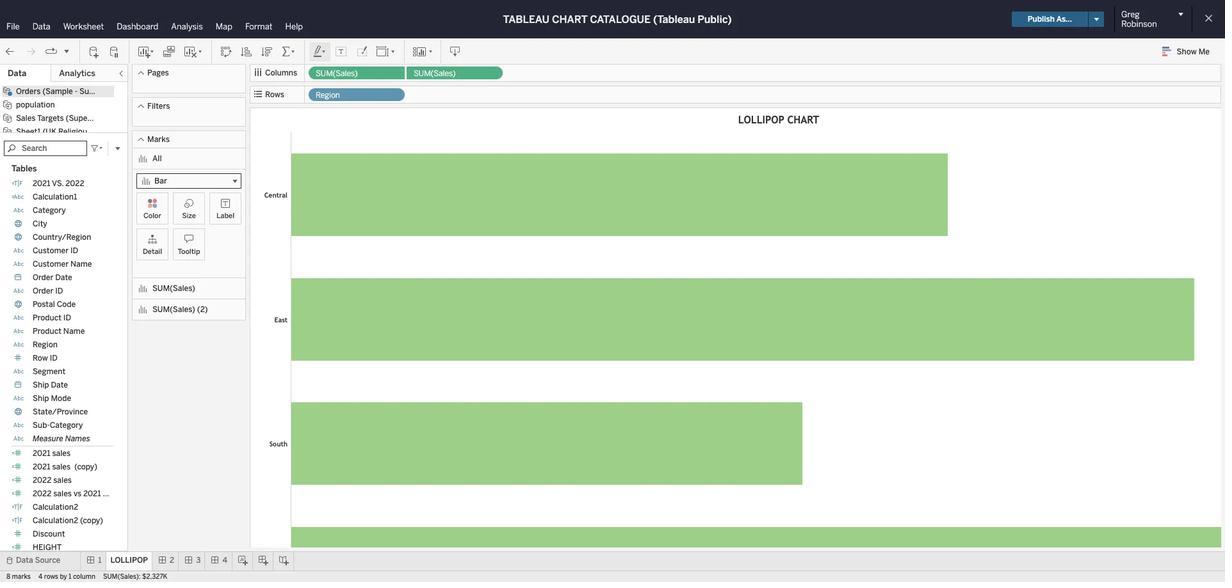 Task type: describe. For each thing, give the bounding box(es) containing it.
duplicate image
[[163, 45, 175, 58]]

label
[[216, 212, 234, 220]]

population
[[16, 101, 55, 110]]

mode
[[51, 394, 71, 403]]

ship for ship date
[[33, 381, 49, 390]]

redo image
[[24, 45, 37, 58]]

sub-
[[33, 421, 50, 430]]

Search text field
[[4, 141, 87, 156]]

analysis
[[171, 22, 203, 31]]

customer for customer id
[[33, 246, 69, 255]]

discount
[[33, 530, 65, 539]]

sales for 2022 sales
[[53, 476, 72, 485]]

id for order id
[[55, 287, 63, 296]]

2021 sales  (copy)
[[33, 463, 97, 472]]

East, Region. Press Space to toggle selection. Press Escape to go back to the left margin. Use arrow keys to navigate headers text field
[[252, 257, 291, 382]]

product id
[[33, 314, 71, 323]]

demographics)
[[93, 127, 148, 136]]

0 horizontal spatial 1
[[69, 574, 71, 582]]

fit image
[[376, 45, 396, 58]]

sum(sales) up sum(sales) (2)
[[152, 284, 195, 293]]

filters
[[147, 102, 170, 111]]

show mark labels image
[[335, 45, 348, 58]]

id for product id
[[63, 314, 71, 323]]

show/hide cards image
[[412, 45, 433, 58]]

product for product id
[[33, 314, 61, 323]]

collapse image
[[117, 70, 125, 77]]

lollipop chart
[[738, 114, 819, 126]]

product for product name
[[33, 327, 61, 336]]

2 vertical spatial data
[[16, 557, 33, 565]]

sheet1 (uk religious demographics)
[[16, 127, 148, 136]]

color
[[143, 212, 161, 220]]

0 vertical spatial 2022
[[65, 179, 84, 188]]

2022 for 2022 sales
[[33, 476, 51, 485]]

greg
[[1121, 10, 1140, 19]]

show me
[[1177, 47, 1210, 56]]

id for row id
[[50, 354, 58, 363]]

order for order date
[[33, 273, 53, 282]]

columns
[[265, 69, 297, 77]]

South, Region. Press Space to toggle selection. Press Escape to go back to the left margin. Use arrow keys to navigate headers text field
[[252, 382, 291, 507]]

replay animation image
[[63, 47, 70, 55]]

0 vertical spatial data
[[32, 22, 50, 31]]

lollipop for lollipop
[[111, 557, 148, 565]]

1 vertical spatial region
[[33, 341, 58, 349]]

sheet1
[[16, 127, 41, 136]]

2022 for 2022 sales vs 2021 sales
[[33, 490, 51, 499]]

by
[[60, 574, 67, 582]]

order id
[[33, 287, 63, 296]]

superstore
[[79, 87, 120, 96]]

highlight image
[[313, 45, 327, 58]]

tables
[[12, 164, 37, 173]]

(5))
[[121, 87, 135, 96]]

names
[[65, 435, 90, 444]]

2
[[170, 557, 174, 565]]

public)
[[698, 13, 732, 25]]

analytics
[[59, 69, 95, 78]]

rows
[[265, 90, 284, 99]]

marks
[[147, 135, 170, 144]]

West, Region. Press Space to toggle selection. Press Escape to go back to the left margin. Use arrow keys to navigate headers text field
[[252, 507, 291, 583]]

me
[[1199, 47, 1210, 56]]

customer for customer name
[[33, 260, 69, 269]]

$2,327k
[[142, 574, 167, 582]]

ship for ship mode
[[33, 394, 49, 403]]

1 vertical spatial data
[[8, 69, 26, 78]]

sum(sales): $2,327k
[[103, 574, 167, 582]]

postal
[[33, 300, 55, 309]]

calculation2 for calculation2
[[33, 503, 78, 512]]

publish
[[1028, 15, 1055, 24]]

(2)
[[197, 305, 208, 314]]

0 vertical spatial region
[[316, 91, 340, 100]]

(uk
[[43, 127, 56, 136]]

measure
[[33, 435, 63, 444]]

marks
[[12, 574, 31, 582]]

(sample
[[42, 87, 73, 96]]

1 vertical spatial category
[[50, 421, 83, 430]]

0 vertical spatial (copy)
[[74, 463, 97, 472]]

country/region
[[33, 233, 91, 242]]

chart for lollipop
[[787, 114, 819, 126]]

all
[[152, 154, 162, 163]]

measure names
[[33, 435, 90, 444]]

1 horizontal spatial 1
[[98, 557, 102, 565]]

8 marks
[[6, 574, 31, 582]]

source
[[35, 557, 60, 565]]

4 for 4 rows by 1 column
[[38, 574, 43, 582]]

help
[[285, 22, 303, 31]]

show me button
[[1156, 42, 1221, 61]]

pages
[[147, 69, 169, 77]]

religious
[[58, 127, 91, 136]]

tableau
[[503, 13, 550, 25]]

name for product name
[[63, 327, 85, 336]]

2021 for 2021 sales
[[33, 449, 50, 458]]

column
[[73, 574, 95, 582]]

ship date
[[33, 381, 68, 390]]

id for customer id
[[70, 246, 78, 255]]



Task type: locate. For each thing, give the bounding box(es) containing it.
file
[[6, 22, 20, 31]]

1 vertical spatial lollipop
[[111, 557, 148, 565]]

2021 for 2021 vs. 2022
[[33, 179, 50, 188]]

1
[[98, 557, 102, 565], [69, 574, 71, 582]]

1 horizontal spatial chart
[[787, 114, 819, 126]]

orders (sample - superstore (5))
[[16, 87, 135, 96]]

id
[[70, 246, 78, 255], [55, 287, 63, 296], [63, 314, 71, 323], [50, 354, 58, 363]]

category
[[33, 206, 66, 215], [50, 421, 83, 430]]

region up row id
[[33, 341, 58, 349]]

name down customer id
[[70, 260, 92, 269]]

0 horizontal spatial 4
[[38, 574, 43, 582]]

0 vertical spatial name
[[70, 260, 92, 269]]

dashboard
[[117, 22, 158, 31]]

4 left rows
[[38, 574, 43, 582]]

calculation2 (copy)
[[33, 517, 103, 526]]

0 vertical spatial 4
[[223, 557, 227, 565]]

-
[[75, 87, 78, 96]]

sorted ascending by sum of sales within region image
[[240, 45, 253, 58]]

category down calculation1
[[33, 206, 66, 215]]

height
[[33, 544, 62, 552]]

calculation2 up the discount
[[33, 517, 78, 526]]

0 vertical spatial order
[[33, 273, 53, 282]]

2022 right vs.
[[65, 179, 84, 188]]

2022 sales
[[33, 476, 72, 485]]

2 ship from the top
[[33, 394, 49, 403]]

1 vertical spatial 2022
[[33, 476, 51, 485]]

sales for 2022 sales vs 2021 sales
[[53, 490, 72, 499]]

2022
[[65, 179, 84, 188], [33, 476, 51, 485], [33, 490, 51, 499]]

tableau chart catalogue (tableau public)
[[503, 13, 732, 25]]

2021 vs. 2022
[[33, 179, 84, 188]]

date down customer name
[[55, 273, 72, 282]]

code
[[57, 300, 76, 309]]

customer id
[[33, 246, 78, 255]]

map
[[216, 22, 232, 31]]

2021 left vs.
[[33, 179, 50, 188]]

sales down 2021 sales
[[52, 463, 71, 472]]

swap rows and columns image
[[220, 45, 232, 58]]

show
[[1177, 47, 1197, 56]]

4 rows by 1 column
[[38, 574, 95, 582]]

date up the mode
[[51, 381, 68, 390]]

0 vertical spatial chart
[[552, 13, 587, 25]]

data
[[32, 22, 50, 31], [8, 69, 26, 78], [16, 557, 33, 565]]

row id
[[33, 354, 58, 363]]

1 vertical spatial 4
[[38, 574, 43, 582]]

sum(sales):
[[103, 574, 141, 582]]

greg robinson
[[1121, 10, 1157, 29]]

(tableau
[[653, 13, 695, 25]]

4 for 4
[[223, 557, 227, 565]]

sales right "vs"
[[103, 490, 121, 499]]

product down postal
[[33, 314, 61, 323]]

1 product from the top
[[33, 314, 61, 323]]

1 vertical spatial calculation2
[[33, 517, 78, 526]]

id up postal code on the bottom of the page
[[55, 287, 63, 296]]

sales for 2021 sales
[[52, 449, 71, 458]]

totals image
[[281, 45, 297, 58]]

format workbook image
[[355, 45, 368, 58]]

as...
[[1056, 15, 1072, 24]]

1 vertical spatial chart
[[787, 114, 819, 126]]

1 vertical spatial (copy)
[[80, 517, 103, 526]]

state/province
[[33, 408, 88, 417]]

sum(sales)
[[316, 69, 358, 78], [414, 69, 456, 78], [152, 284, 195, 293], [152, 305, 195, 314]]

0 horizontal spatial region
[[33, 341, 58, 349]]

robinson
[[1121, 19, 1157, 29]]

1 horizontal spatial region
[[316, 91, 340, 100]]

customer up the "order date"
[[33, 260, 69, 269]]

chart
[[552, 13, 587, 25], [787, 114, 819, 126]]

sub-category
[[33, 421, 83, 430]]

sales left "vs"
[[53, 490, 72, 499]]

download image
[[449, 45, 462, 58]]

0 vertical spatial date
[[55, 273, 72, 282]]

order up postal
[[33, 287, 53, 296]]

region down the highlight image
[[316, 91, 340, 100]]

customer name
[[33, 260, 92, 269]]

city
[[33, 219, 47, 228]]

id up customer name
[[70, 246, 78, 255]]

0 vertical spatial lollipop
[[738, 114, 784, 126]]

1 vertical spatial product
[[33, 327, 61, 336]]

date
[[55, 273, 72, 282], [51, 381, 68, 390]]

0 vertical spatial ship
[[33, 381, 49, 390]]

2022 down 2022 sales in the left bottom of the page
[[33, 490, 51, 499]]

region
[[316, 91, 340, 100], [33, 341, 58, 349]]

sorted descending by sum of sales within region image
[[261, 45, 273, 58]]

order
[[33, 273, 53, 282], [33, 287, 53, 296]]

sum(sales) (2)
[[152, 305, 208, 314]]

undo image
[[4, 45, 17, 58]]

(copy)
[[74, 463, 97, 472], [80, 517, 103, 526]]

id right the row
[[50, 354, 58, 363]]

2021 for 2021 sales  (copy)
[[33, 463, 50, 472]]

2 customer from the top
[[33, 260, 69, 269]]

pause auto updates image
[[108, 45, 121, 58]]

chart for tableau
[[552, 13, 587, 25]]

ship mode
[[33, 394, 71, 403]]

sales up 2021 sales  (copy)
[[52, 449, 71, 458]]

order date
[[33, 273, 72, 282]]

lollipop
[[738, 114, 784, 126], [111, 557, 148, 565]]

calculation2 up calculation2 (copy)
[[33, 503, 78, 512]]

sales
[[52, 449, 71, 458], [52, 463, 71, 472], [53, 476, 72, 485], [53, 490, 72, 499], [103, 490, 121, 499]]

1 calculation2 from the top
[[33, 503, 78, 512]]

3
[[196, 557, 201, 565]]

clear sheet image
[[183, 45, 204, 58]]

date for ship date
[[51, 381, 68, 390]]

2 product from the top
[[33, 327, 61, 336]]

new worksheet image
[[137, 45, 155, 58]]

lollipop for lollipop chart
[[738, 114, 784, 126]]

Central, Region. Press Space to toggle selection. Press Escape to go back to the left margin. Use arrow keys to navigate headers text field
[[252, 133, 291, 257]]

calculation1
[[33, 193, 77, 202]]

category up measure names
[[50, 421, 83, 430]]

format
[[245, 22, 273, 31]]

name down product id
[[63, 327, 85, 336]]

1 vertical spatial date
[[51, 381, 68, 390]]

2022 sales vs 2021 sales
[[33, 490, 121, 499]]

replay animation image
[[45, 45, 58, 58]]

1 vertical spatial name
[[63, 327, 85, 336]]

2021
[[33, 179, 50, 188], [33, 449, 50, 458], [33, 463, 50, 472], [83, 490, 101, 499]]

segment
[[33, 367, 65, 376]]

id down code
[[63, 314, 71, 323]]

4 right the 3
[[223, 557, 227, 565]]

0 vertical spatial category
[[33, 206, 66, 215]]

ship down segment
[[33, 381, 49, 390]]

publish as...
[[1028, 15, 1072, 24]]

product name
[[33, 327, 85, 336]]

2 calculation2 from the top
[[33, 517, 78, 526]]

rows
[[44, 574, 58, 582]]

name
[[70, 260, 92, 269], [63, 327, 85, 336]]

1 horizontal spatial 4
[[223, 557, 227, 565]]

tooltip
[[178, 248, 200, 256]]

row
[[33, 354, 48, 363]]

8
[[6, 574, 10, 582]]

catalogue
[[590, 13, 651, 25]]

1 order from the top
[[33, 273, 53, 282]]

2021 down measure
[[33, 449, 50, 458]]

4
[[223, 557, 227, 565], [38, 574, 43, 582]]

orders
[[16, 87, 41, 96]]

1 vertical spatial customer
[[33, 260, 69, 269]]

order for order id
[[33, 287, 53, 296]]

0 vertical spatial calculation2
[[33, 503, 78, 512]]

sales for 2021 sales  (copy)
[[52, 463, 71, 472]]

size
[[182, 212, 196, 220]]

2021 sales
[[33, 449, 72, 458]]

date for order date
[[55, 273, 72, 282]]

vs.
[[52, 179, 64, 188]]

sum(sales) left (2)
[[152, 305, 195, 314]]

data up replay animation image
[[32, 22, 50, 31]]

postal code
[[33, 300, 76, 309]]

1 ship from the top
[[33, 381, 49, 390]]

2 vertical spatial 2022
[[33, 490, 51, 499]]

sales down 2021 sales  (copy)
[[53, 476, 72, 485]]

data up orders
[[8, 69, 26, 78]]

1 vertical spatial order
[[33, 287, 53, 296]]

product
[[33, 314, 61, 323], [33, 327, 61, 336]]

vs
[[74, 490, 81, 499]]

marks. press enter to open the view data window.. use arrow keys to navigate data visualization elements. image
[[291, 133, 1225, 583]]

2021 up 2022 sales in the left bottom of the page
[[33, 463, 50, 472]]

sum(sales) down show/hide cards icon
[[414, 69, 456, 78]]

detail
[[143, 248, 162, 256]]

data up marks
[[16, 557, 33, 565]]

publish as... button
[[1012, 12, 1088, 27]]

1 vertical spatial ship
[[33, 394, 49, 403]]

name for customer name
[[70, 260, 92, 269]]

sum(sales) down show mark labels icon
[[316, 69, 358, 78]]

calculation2
[[33, 503, 78, 512], [33, 517, 78, 526]]

(copy) up "vs"
[[74, 463, 97, 472]]

product down product id
[[33, 327, 61, 336]]

0 vertical spatial 1
[[98, 557, 102, 565]]

1 horizontal spatial lollipop
[[738, 114, 784, 126]]

2021 right "vs"
[[83, 490, 101, 499]]

0 horizontal spatial lollipop
[[111, 557, 148, 565]]

0 horizontal spatial chart
[[552, 13, 587, 25]]

0 vertical spatial customer
[[33, 246, 69, 255]]

(copy) down "vs"
[[80, 517, 103, 526]]

calculation2 for calculation2 (copy)
[[33, 517, 78, 526]]

new data source image
[[88, 45, 101, 58]]

1 vertical spatial 1
[[69, 574, 71, 582]]

1 customer from the top
[[33, 246, 69, 255]]

data source
[[16, 557, 60, 565]]

ship down ship date
[[33, 394, 49, 403]]

2022 down 2021 sales  (copy)
[[33, 476, 51, 485]]

0 vertical spatial product
[[33, 314, 61, 323]]

2 order from the top
[[33, 287, 53, 296]]

order up order id
[[33, 273, 53, 282]]

customer down 'country/region' at left top
[[33, 246, 69, 255]]

worksheet
[[63, 22, 104, 31]]



Task type: vqa. For each thing, say whether or not it's contained in the screenshot.
ID corresponding to Row ID
yes



